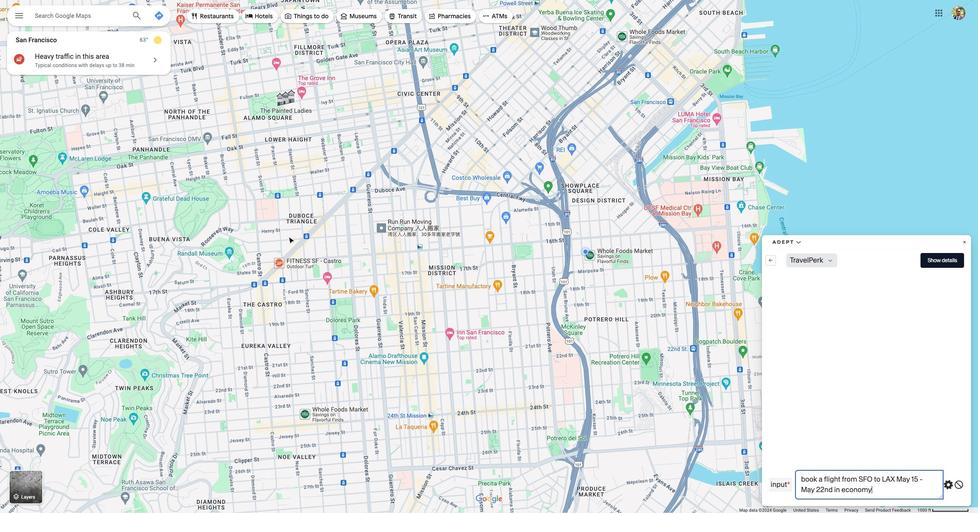 Task type: locate. For each thing, give the bounding box(es) containing it.
None field
[[35, 10, 125, 20]]

zoom out image
[[960, 481, 966, 487]]

none search field inside the google maps element
[[7, 5, 171, 29]]

Search Google Maps field
[[7, 5, 171, 29]]

sunny image
[[152, 35, 163, 45]]

zoom in image
[[960, 468, 966, 475]]

None search field
[[7, 5, 171, 29]]



Task type: describe. For each thing, give the bounding box(es) containing it.
google account: omkar savant  
(omkar@adept.ai) image
[[951, 6, 965, 20]]

google maps element
[[0, 0, 978, 513]]

san francisco region
[[7, 31, 171, 75]]

none field inside search google maps field
[[35, 10, 125, 20]]

show street view coverage image
[[907, 491, 920, 504]]

san francisco weather group
[[140, 31, 171, 49]]



Task type: vqa. For each thing, say whether or not it's contained in the screenshot.
'9:50 AM'
no



